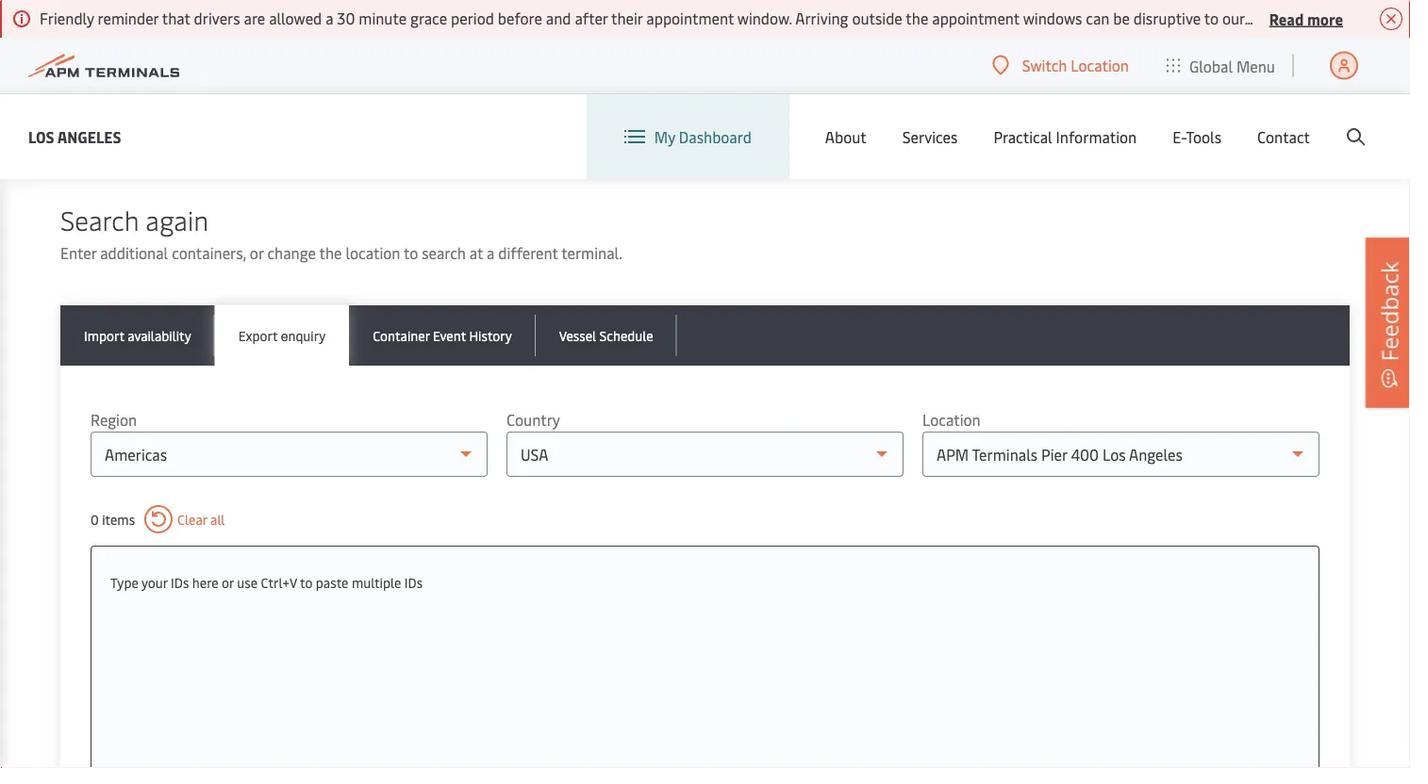 Task type: describe. For each thing, give the bounding box(es) containing it.
los
[[28, 126, 54, 147]]

09/26/23 05:00
[[699, 68, 756, 104]]

230182785
[[522, 77, 589, 95]]

my dashboard
[[655, 127, 752, 147]]

09/27/23 23:53
[[778, 68, 834, 104]]

enter
[[60, 243, 96, 263]]

menu
[[1237, 55, 1276, 76]]

import
[[84, 327, 124, 345]]

0
[[91, 511, 99, 529]]

more
[[1308, 8, 1344, 29]]

2 ids from the left
[[405, 574, 423, 592]]

switch location button
[[992, 55, 1129, 76]]

clear all button
[[144, 506, 225, 534]]

contact button
[[1258, 94, 1311, 179]]

practical information
[[994, 127, 1137, 147]]

40/gp/96 for 09/22/23
[[1315, 18, 1374, 36]]

practical
[[994, 127, 1053, 147]]

read
[[1270, 8, 1304, 29]]

export еnquiry
[[238, 327, 326, 345]]

0 items
[[91, 511, 135, 529]]

change
[[267, 243, 316, 263]]

msc paloma
[[604, 8, 656, 45]]

additional
[[100, 243, 168, 263]]

0 horizontal spatial location
[[923, 410, 981, 430]]

09/22/23 05:00
[[699, 8, 756, 45]]

msmu6465721
[[127, 18, 217, 36]]

09/22/23 for 05:00
[[699, 8, 756, 26]]

23:53
[[778, 87, 812, 104]]

history
[[469, 327, 512, 345]]

the
[[319, 243, 342, 263]]

departed for mae
[[329, 77, 393, 95]]

mae
[[429, 77, 456, 95]]

container event history button
[[349, 306, 536, 366]]

contact
[[1258, 127, 1311, 147]]

05:00 for 09/22/23 05:00
[[699, 27, 735, 45]]

services
[[903, 127, 958, 147]]

09/22/23 14:03
[[778, 8, 836, 45]]

09/27/23
[[778, 68, 834, 86]]

vessel schedule button
[[536, 306, 677, 366]]

еnquiry
[[281, 327, 326, 345]]

msc for msc
[[429, 18, 455, 36]]

msc for msc paloma
[[604, 8, 631, 26]]

e-tools
[[1173, 127, 1222, 147]]

to inside search again enter additional containers, or change the location to search at a different terminal.
[[404, 243, 418, 263]]

export еnquiry button
[[215, 306, 349, 366]]

vessel schedule
[[559, 327, 654, 345]]

tools
[[1186, 127, 1222, 147]]

import availability button
[[60, 306, 215, 366]]

about button
[[825, 94, 867, 179]]

09/22/23 for 14:03
[[778, 8, 836, 26]]

feedback
[[1374, 262, 1405, 362]]

global
[[1190, 55, 1233, 76]]

availability
[[128, 327, 191, 345]]

e-tools button
[[1173, 94, 1222, 179]]

departed for msc
[[329, 18, 393, 36]]

not ready image for msmu6465721
[[264, 17, 283, 36]]

type your ids here or use ctrl+v to paste multiple ids
[[110, 574, 423, 592]]

terminal.
[[562, 243, 623, 263]]

feedback button
[[1366, 238, 1411, 408]]

import availability
[[84, 327, 191, 345]]

0 horizontal spatial to
[[300, 574, 313, 592]]

los angeles link
[[28, 125, 121, 149]]

charleston
[[604, 87, 684, 104]]

read more
[[1270, 8, 1344, 29]]

use
[[237, 574, 258, 592]]

containers,
[[172, 243, 246, 263]]

switch
[[1023, 55, 1067, 75]]



Task type: locate. For each thing, give the bounding box(es) containing it.
40/gp/96 left close alert image
[[1315, 18, 1374, 36]]

search
[[422, 243, 466, 263]]

None text field
[[110, 566, 1300, 600]]

my dashboard button
[[624, 94, 752, 179]]

your
[[141, 574, 168, 592]]

tab list
[[60, 306, 1350, 366]]

sudu8551170
[[127, 77, 209, 95]]

msc up mae
[[429, 18, 455, 36]]

search again enter additional containers, or change the location to search at a different terminal.
[[60, 202, 623, 263]]

switch location
[[1023, 55, 1129, 75]]

1 horizontal spatial or
[[250, 243, 264, 263]]

0 vertical spatial 40/gp/96
[[1315, 18, 1374, 36]]

container
[[373, 327, 430, 345]]

0 horizontal spatial 09/22/23
[[699, 8, 756, 26]]

None checkbox
[[79, 75, 102, 97]]

1 vertical spatial location
[[923, 410, 981, 430]]

event
[[433, 327, 466, 345]]

ids right multiple
[[405, 574, 423, 592]]

msc up paloma
[[604, 8, 631, 26]]

0 vertical spatial departed
[[329, 18, 393, 36]]

vessel
[[559, 327, 596, 345]]

14:03
[[778, 27, 812, 45]]

about
[[825, 127, 867, 147]]

0 horizontal spatial msc
[[429, 18, 455, 36]]

or inside search again enter additional containers, or change the location to search at a different terminal.
[[250, 243, 264, 263]]

05:00
[[699, 27, 735, 45], [699, 87, 735, 104]]

msc
[[604, 8, 631, 26], [429, 18, 455, 36]]

different
[[498, 243, 558, 263]]

export
[[238, 327, 278, 345]]

09/26/23
[[699, 68, 756, 86]]

here
[[192, 574, 219, 592]]

2 40/gp/96 from the top
[[1315, 77, 1374, 95]]

paste
[[316, 574, 349, 592]]

not ready image
[[264, 17, 283, 36], [264, 77, 283, 96]]

again
[[146, 202, 209, 238]]

05:00 down 09/26/23
[[699, 87, 735, 104]]

los angeles
[[28, 126, 121, 147]]

e-
[[1173, 127, 1186, 147]]

1 horizontal spatial msc
[[604, 8, 631, 26]]

1 05:00 from the top
[[699, 27, 735, 45]]

1 horizontal spatial ids
[[405, 574, 423, 592]]

2 05:00 from the top
[[699, 87, 735, 104]]

un929390
[[522, 18, 587, 36]]

a
[[487, 243, 495, 263]]

clear all
[[177, 511, 225, 529]]

items
[[102, 511, 135, 529]]

location inside 'button'
[[1071, 55, 1129, 75]]

type
[[110, 574, 138, 592]]

0 vertical spatial location
[[1071, 55, 1129, 75]]

05:00 inside the 09/26/23 05:00
[[699, 87, 735, 104]]

tab list containing import availability
[[60, 306, 1350, 366]]

40/gp/96
[[1315, 18, 1374, 36], [1315, 77, 1374, 95]]

05:00 up 09/26/23
[[699, 27, 735, 45]]

ids
[[171, 574, 189, 592], [405, 574, 423, 592]]

2 not ready image from the top
[[264, 77, 283, 96]]

1 vertical spatial not ready image
[[264, 77, 283, 96]]

05:00 for 09/26/23 05:00
[[699, 87, 735, 104]]

2 departed from the top
[[329, 77, 393, 95]]

1 40/gp/96 from the top
[[1315, 18, 1374, 36]]

1 departed from the top
[[329, 18, 393, 36]]

2 09/22/23 from the left
[[778, 8, 836, 26]]

ids right your
[[171, 574, 189, 592]]

1 vertical spatial 40/gp/96
[[1315, 77, 1374, 95]]

1 horizontal spatial 09/22/23
[[778, 8, 836, 26]]

to left search
[[404, 243, 418, 263]]

0 vertical spatial or
[[250, 243, 264, 263]]

multiple
[[352, 574, 401, 592]]

practical information button
[[994, 94, 1137, 179]]

0 horizontal spatial or
[[222, 574, 234, 592]]

all
[[210, 511, 225, 529]]

maersk charleston
[[604, 68, 684, 104]]

my
[[655, 127, 675, 147]]

05:00 inside 09/22/23 05:00
[[699, 27, 735, 45]]

to
[[404, 243, 418, 263], [300, 574, 313, 592]]

information
[[1056, 127, 1137, 147]]

close alert image
[[1380, 8, 1403, 30]]

0 vertical spatial to
[[404, 243, 418, 263]]

09/22/23
[[699, 8, 756, 26], [778, 8, 836, 26]]

clear
[[177, 511, 207, 529]]

container event history
[[373, 327, 512, 345]]

global menu button
[[1148, 37, 1295, 94]]

or left change
[[250, 243, 264, 263]]

schedule
[[600, 327, 654, 345]]

1 ids from the left
[[171, 574, 189, 592]]

1 vertical spatial or
[[222, 574, 234, 592]]

at
[[470, 243, 483, 263]]

dashboard
[[679, 127, 752, 147]]

0 vertical spatial not ready image
[[264, 17, 283, 36]]

search
[[60, 202, 139, 238]]

09/22/23 up 09/26/23
[[699, 8, 756, 26]]

services button
[[903, 94, 958, 179]]

country
[[507, 410, 560, 430]]

1 vertical spatial 05:00
[[699, 87, 735, 104]]

or left 'use'
[[222, 574, 234, 592]]

1 horizontal spatial to
[[404, 243, 418, 263]]

None checkbox
[[79, 15, 102, 38]]

paloma
[[604, 27, 656, 45]]

40/gp/96 down more
[[1315, 77, 1374, 95]]

global menu
[[1190, 55, 1276, 76]]

maersk
[[604, 68, 656, 86]]

location
[[346, 243, 400, 263]]

read more button
[[1270, 7, 1344, 30]]

or
[[250, 243, 264, 263], [222, 574, 234, 592]]

1 09/22/23 from the left
[[699, 8, 756, 26]]

angeles
[[57, 126, 121, 147]]

ctrl+v
[[261, 574, 297, 592]]

0 vertical spatial 05:00
[[699, 27, 735, 45]]

40/gp/96 for 09/27/23
[[1315, 77, 1374, 95]]

1 vertical spatial departed
[[329, 77, 393, 95]]

not ready image for sudu8551170
[[264, 77, 283, 96]]

1 vertical spatial to
[[300, 574, 313, 592]]

msc inside msc paloma
[[604, 8, 631, 26]]

to left 'paste'
[[300, 574, 313, 592]]

0 horizontal spatial ids
[[171, 574, 189, 592]]

1 not ready image from the top
[[264, 17, 283, 36]]

09/22/23 up 14:03
[[778, 8, 836, 26]]

region
[[91, 410, 137, 430]]

1 horizontal spatial location
[[1071, 55, 1129, 75]]



Task type: vqa. For each thing, say whether or not it's contained in the screenshot.
Contact popup button
yes



